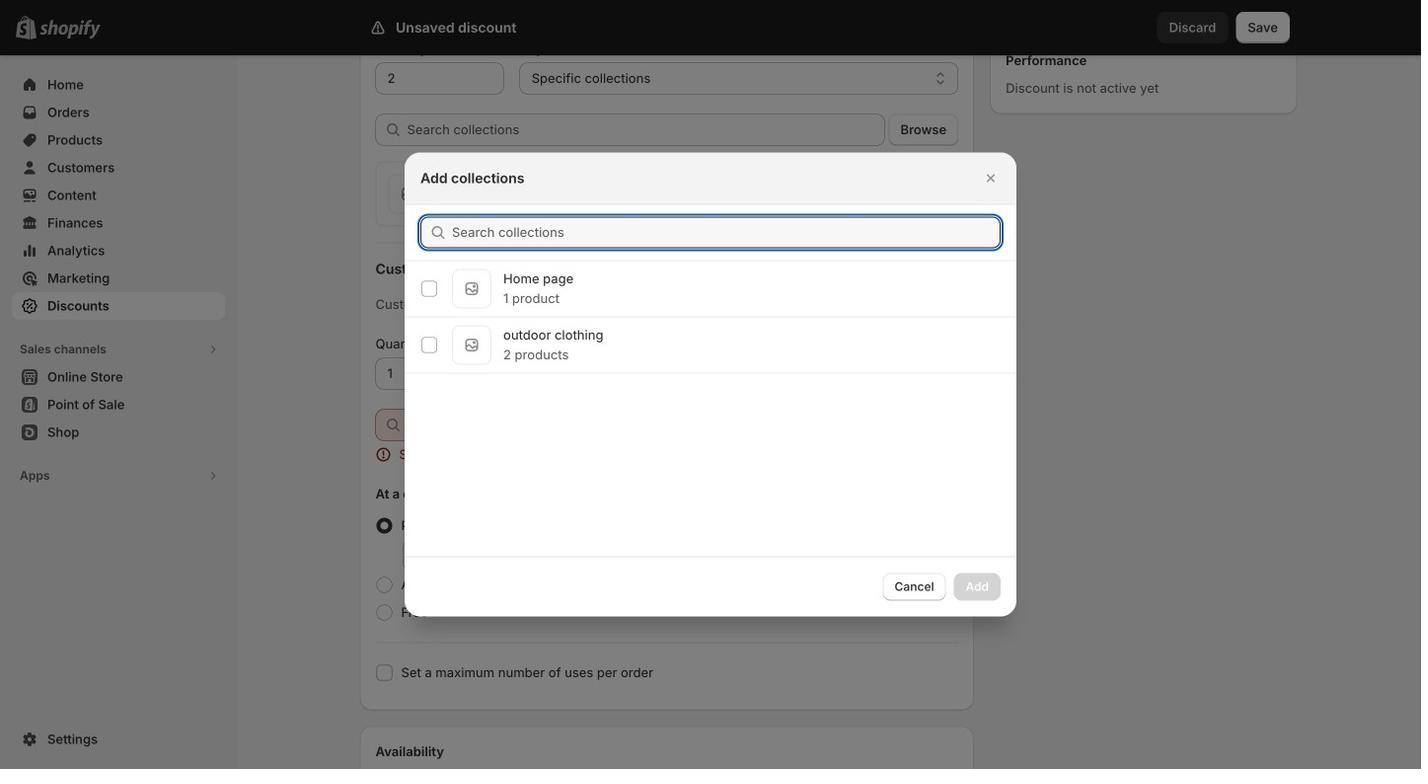 Task type: vqa. For each thing, say whether or not it's contained in the screenshot.
Search "button"
no



Task type: describe. For each thing, give the bounding box(es) containing it.
Search collections text field
[[452, 217, 1001, 248]]

shopify image
[[39, 20, 101, 39]]



Task type: locate. For each thing, give the bounding box(es) containing it.
dialog
[[0, 153, 1422, 617]]



